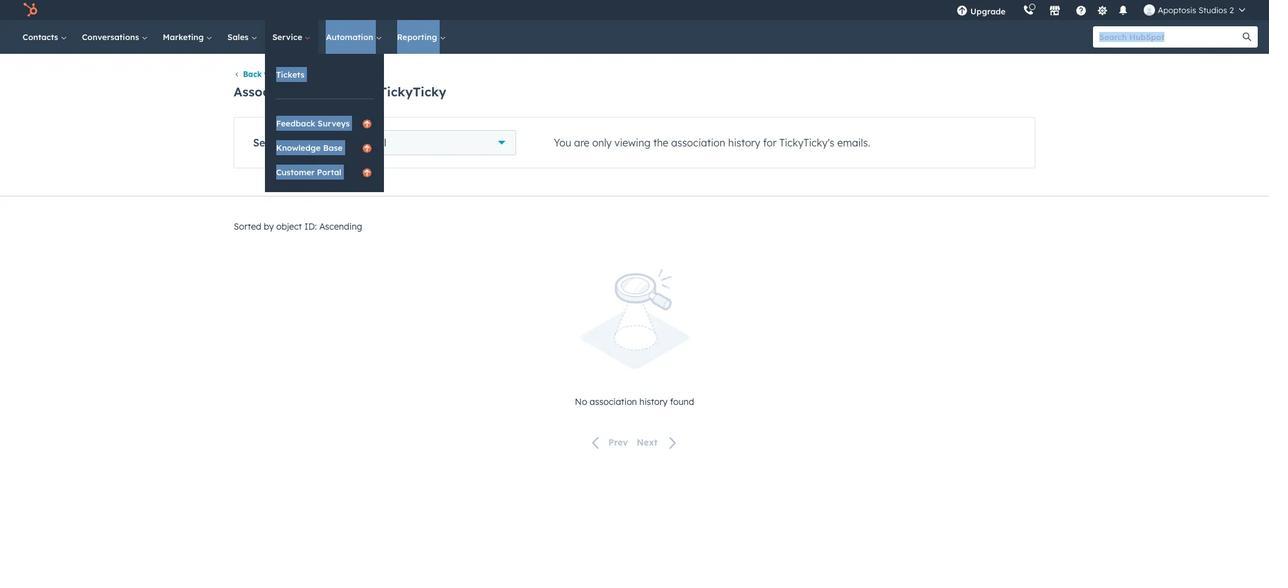 Task type: describe. For each thing, give the bounding box(es) containing it.
only
[[592, 137, 612, 149]]

0 vertical spatial history
[[310, 84, 353, 100]]

no
[[575, 396, 587, 408]]

pagination navigation
[[234, 435, 1036, 451]]

no association history found alert
[[234, 270, 1036, 410]]

automation link
[[319, 20, 390, 54]]

email button
[[353, 131, 516, 156]]

email
[[360, 137, 386, 149]]

search image
[[1243, 33, 1252, 41]]

ascending
[[319, 221, 362, 233]]

upgrade image
[[957, 6, 968, 17]]

2 horizontal spatial history
[[728, 137, 760, 149]]

an
[[286, 137, 299, 149]]

apoptosis
[[1158, 5, 1196, 15]]

help image
[[1076, 6, 1087, 17]]

you
[[554, 137, 571, 149]]

conversations
[[82, 32, 141, 42]]

apoptosis studios 2 button
[[1137, 0, 1253, 20]]

settings image
[[1097, 5, 1108, 17]]

surveys
[[318, 118, 350, 128]]

id:
[[304, 221, 317, 233]]

:
[[332, 137, 335, 149]]

settings link
[[1095, 3, 1110, 17]]

.
[[868, 137, 870, 149]]

next
[[637, 437, 658, 449]]

customer portal
[[276, 167, 341, 177]]

automation
[[326, 32, 376, 42]]

feedback surveys link
[[265, 112, 384, 135]]

2 horizontal spatial tickyticky
[[779, 137, 828, 149]]

0 vertical spatial association
[[671, 137, 725, 149]]

reporting link
[[390, 20, 453, 54]]

marketing
[[163, 32, 206, 42]]

apoptosis studios 2
[[1158, 5, 1234, 15]]

portal
[[317, 167, 341, 177]]

next button
[[632, 435, 685, 451]]

notifications image
[[1118, 6, 1129, 17]]

menu containing apoptosis studios 2
[[948, 0, 1254, 20]]

reporting
[[397, 32, 439, 42]]

upgrade
[[971, 6, 1006, 16]]

sales
[[227, 32, 251, 42]]

history inside alert
[[640, 396, 668, 408]]

the
[[653, 137, 668, 149]]

calling icon button
[[1018, 2, 1040, 18]]

sales link
[[220, 20, 265, 54]]

object for :
[[301, 137, 332, 149]]

tickets link
[[265, 63, 384, 86]]

knowledge
[[276, 143, 321, 153]]

knowledge base link
[[265, 136, 384, 160]]

base
[[323, 143, 343, 153]]

marketplaces button
[[1042, 0, 1068, 20]]

knowledge base
[[276, 143, 343, 153]]

calling icon image
[[1023, 5, 1035, 16]]



Task type: locate. For each thing, give the bounding box(es) containing it.
1 vertical spatial object
[[276, 221, 302, 233]]

association right no
[[590, 396, 637, 408]]

for up email
[[357, 84, 375, 100]]

Search HubSpot search field
[[1093, 26, 1247, 48]]

0 vertical spatial object
[[301, 137, 332, 149]]

to
[[264, 70, 272, 79]]

2 vertical spatial history
[[640, 396, 668, 408]]

1 horizontal spatial association
[[671, 137, 725, 149]]

you are only viewing the association history for tickyticky 's emails .
[[554, 137, 870, 149]]

select an object :
[[253, 137, 335, 149]]

0 horizontal spatial for
[[357, 84, 375, 100]]

feedback surveys
[[276, 118, 350, 128]]

contacts
[[23, 32, 61, 42]]

0 vertical spatial tickyticky
[[274, 70, 315, 79]]

contacts link
[[15, 20, 74, 54]]

1 vertical spatial association
[[590, 396, 637, 408]]

0 vertical spatial for
[[357, 84, 375, 100]]

for left the 's
[[763, 137, 777, 149]]

service
[[272, 32, 305, 42]]

studios
[[1199, 5, 1227, 15]]

tickyticky down reporting
[[379, 84, 447, 100]]

customer portal link
[[265, 160, 384, 184]]

association right the
[[671, 137, 725, 149]]

association history for tickyticky
[[234, 84, 447, 100]]

1 horizontal spatial history
[[640, 396, 668, 408]]

help button
[[1071, 0, 1092, 20]]

found
[[670, 396, 694, 408]]

0 horizontal spatial association
[[590, 396, 637, 408]]

1 horizontal spatial for
[[763, 137, 777, 149]]

1 vertical spatial for
[[763, 137, 777, 149]]

history
[[310, 84, 353, 100], [728, 137, 760, 149], [640, 396, 668, 408]]

conversations link
[[74, 20, 155, 54]]

service menu
[[265, 54, 384, 192]]

association
[[234, 84, 306, 100]]

notifications button
[[1113, 0, 1134, 20]]

0 horizontal spatial history
[[310, 84, 353, 100]]

service link
[[265, 20, 319, 54]]

marketing link
[[155, 20, 220, 54]]

tickyticky
[[274, 70, 315, 79], [379, 84, 447, 100], [779, 137, 828, 149]]

emails
[[837, 137, 868, 149]]

object
[[301, 137, 332, 149], [276, 221, 302, 233]]

search button
[[1237, 26, 1258, 48]]

hubspot link
[[15, 3, 47, 18]]

sorted
[[234, 221, 261, 233]]

prev
[[608, 437, 628, 449]]

sorted by object id: ascending
[[234, 221, 362, 233]]

0 horizontal spatial tickyticky
[[274, 70, 315, 79]]

select
[[253, 137, 283, 149]]

marketplaces image
[[1050, 6, 1061, 17]]

viewing
[[615, 137, 651, 149]]

feedback
[[276, 118, 315, 128]]

menu
[[948, 0, 1254, 20]]

association
[[671, 137, 725, 149], [590, 396, 637, 408]]

tickyticky right to
[[274, 70, 315, 79]]

for
[[357, 84, 375, 100], [763, 137, 777, 149]]

tickets
[[276, 70, 304, 80]]

hubspot image
[[23, 3, 38, 18]]

1 vertical spatial tickyticky
[[379, 84, 447, 100]]

by
[[264, 221, 274, 233]]

customer
[[276, 167, 315, 177]]

tickyticky left emails
[[779, 137, 828, 149]]

prev button
[[585, 435, 632, 451]]

association inside alert
[[590, 396, 637, 408]]

2
[[1230, 5, 1234, 15]]

object for id:
[[276, 221, 302, 233]]

1 vertical spatial history
[[728, 137, 760, 149]]

no association history found
[[575, 396, 694, 408]]

2 vertical spatial tickyticky
[[779, 137, 828, 149]]

back
[[243, 70, 262, 79]]

1 horizontal spatial tickyticky
[[379, 84, 447, 100]]

are
[[574, 137, 590, 149]]

back to tickyticky
[[243, 70, 315, 79]]

menu item
[[1015, 0, 1017, 20]]

's
[[828, 137, 835, 149]]

tara schultz image
[[1144, 4, 1155, 16]]



Task type: vqa. For each thing, say whether or not it's contained in the screenshot.
Your Preferences element
no



